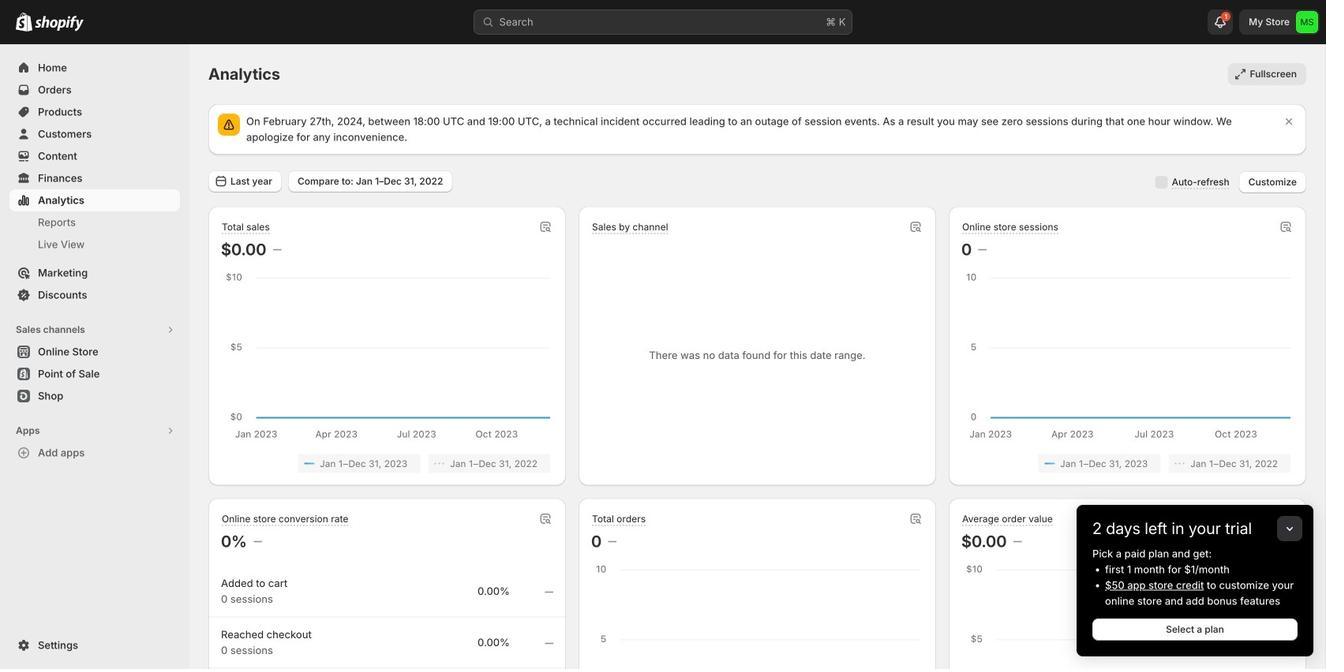 Task type: vqa. For each thing, say whether or not it's contained in the screenshot.
Settings dialog
no



Task type: locate. For each thing, give the bounding box(es) containing it.
shopify image
[[16, 12, 32, 31]]

my store image
[[1296, 11, 1318, 33]]

1 list from the left
[[224, 454, 550, 473]]

shopify image
[[35, 16, 84, 31]]

2 list from the left
[[965, 454, 1291, 473]]

list
[[224, 454, 550, 473], [965, 454, 1291, 473]]

0 horizontal spatial list
[[224, 454, 550, 473]]

1 horizontal spatial list
[[965, 454, 1291, 473]]



